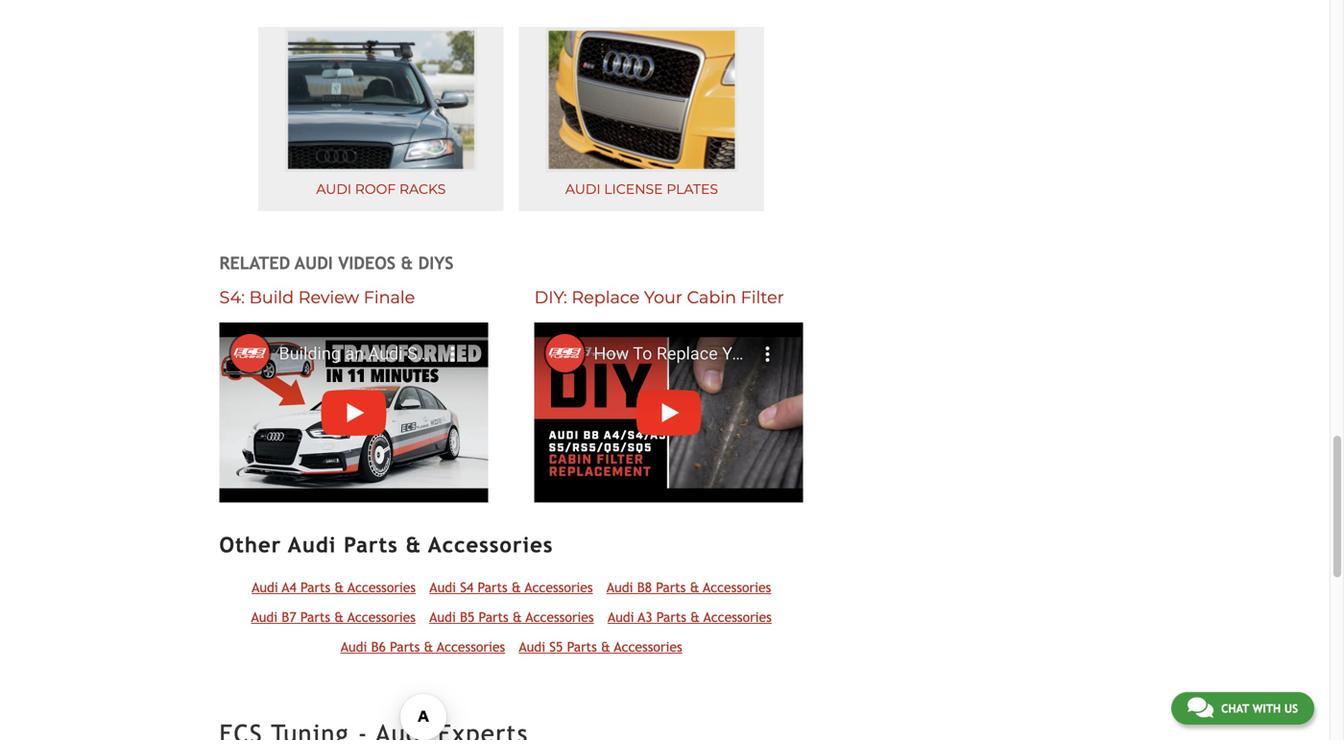 Task type: vqa. For each thing, say whether or not it's contained in the screenshot.
Audi Roof Racks link
yes



Task type: locate. For each thing, give the bounding box(es) containing it.
accessories for audi b6 parts & accessories
[[437, 639, 505, 655]]

accessories up audi s4 parts & accessories at the left
[[429, 533, 553, 557]]

& for audi s5 parts & accessories
[[601, 639, 610, 655]]

finale
[[364, 287, 415, 308]]

audi s4 parts & accessories
[[429, 580, 593, 595]]

& for related audi videos & diys
[[401, 253, 413, 273]]

parts up the audi a4 parts & accessories
[[344, 533, 398, 557]]

& for audi b5 parts & accessories
[[513, 609, 522, 625]]

parts right b7
[[300, 609, 330, 625]]

audi left s4 at the left bottom of page
[[429, 580, 456, 595]]

audi b5 parts & accessories link
[[429, 609, 594, 625]]

audi a4 parts & accessories link
[[252, 580, 416, 595]]

audi left b8
[[607, 580, 633, 595]]

& up 'audi a3 parts & accessories' at bottom
[[690, 580, 699, 595]]

& down audi a4 parts & accessories link
[[334, 609, 344, 625]]

parts right s4 at the left bottom of page
[[478, 580, 508, 595]]

& right s5
[[601, 639, 610, 655]]

accessories for audi b8 parts & accessories
[[703, 580, 771, 595]]

s4
[[460, 580, 474, 595]]

audi left "a3"
[[608, 609, 634, 625]]

audi left b5
[[429, 609, 456, 625]]

audi left s5
[[519, 639, 545, 655]]

accessories down "a3"
[[614, 639, 682, 655]]

audi for audi b5 parts & accessories
[[429, 609, 456, 625]]

audi left roof
[[316, 181, 352, 197]]

audi left a4
[[252, 580, 278, 595]]

parts right b5
[[479, 609, 509, 625]]

audi for audi b6 parts & accessories
[[341, 639, 367, 655]]

audi left b6
[[341, 639, 367, 655]]

parts for audi
[[344, 533, 398, 557]]

audi roof racks image
[[285, 28, 477, 172]]

& left diys
[[401, 253, 413, 273]]

diy: replace your cabin filter link
[[534, 287, 784, 308]]

audi for audi roof racks
[[316, 181, 352, 197]]

b5
[[460, 609, 475, 625]]

& for audi s4 parts & accessories
[[512, 580, 521, 595]]

accessories up audi b5 parts & accessories link
[[525, 580, 593, 595]]

& down the audi s4 parts & accessories "link"
[[513, 609, 522, 625]]

review
[[298, 287, 359, 308]]

audi roof racks link
[[258, 27, 504, 211]]

& up "audi b5 parts & accessories"
[[512, 580, 521, 595]]

& for audi a3 parts & accessories
[[690, 609, 700, 625]]

parts for a4
[[301, 580, 330, 595]]

us
[[1284, 702, 1298, 715]]

chat with us
[[1221, 702, 1298, 715]]

accessories down b5
[[437, 639, 505, 655]]

& down audi b8 parts & accessories link
[[690, 609, 700, 625]]

audi inside audi roof racks link
[[316, 181, 352, 197]]

accessories up b6
[[348, 609, 416, 625]]

audi for audi s5 parts & accessories
[[519, 639, 545, 655]]

audi inside audi license plates link
[[565, 181, 601, 197]]

license
[[604, 181, 663, 197]]

accessories down other audi parts & accessories
[[348, 580, 416, 595]]

parts right s5
[[567, 639, 597, 655]]

accessories
[[429, 533, 553, 557], [348, 580, 416, 595], [525, 580, 593, 595], [703, 580, 771, 595], [348, 609, 416, 625], [526, 609, 594, 625], [704, 609, 772, 625], [437, 639, 505, 655], [614, 639, 682, 655]]

accessories up 'audi a3 parts & accessories' at bottom
[[703, 580, 771, 595]]

audi b5 parts & accessories
[[429, 609, 594, 625]]

parts
[[344, 533, 398, 557], [301, 580, 330, 595], [478, 580, 508, 595], [656, 580, 686, 595], [300, 609, 330, 625], [479, 609, 509, 625], [656, 609, 686, 625], [390, 639, 420, 655], [567, 639, 597, 655]]

accessories for audi s5 parts & accessories
[[614, 639, 682, 655]]

accessories for audi a3 parts & accessories
[[704, 609, 772, 625]]

audi
[[316, 181, 352, 197], [565, 181, 601, 197], [295, 253, 333, 273], [288, 533, 336, 557], [252, 580, 278, 595], [429, 580, 456, 595], [607, 580, 633, 595], [251, 609, 278, 625], [429, 609, 456, 625], [608, 609, 634, 625], [341, 639, 367, 655], [519, 639, 545, 655]]

accessories down audi b8 parts & accessories link
[[704, 609, 772, 625]]

accessories for other audi parts & accessories
[[429, 533, 553, 557]]

& right b6
[[424, 639, 433, 655]]

audi for audi s4 parts & accessories
[[429, 580, 456, 595]]

audi for audi license plates
[[565, 181, 601, 197]]

& up audi a4 parts & accessories link
[[406, 533, 422, 557]]

diy:
[[534, 287, 567, 308]]

parts right "a3"
[[656, 609, 686, 625]]

audi s5 parts & accessories
[[519, 639, 682, 655]]

accessories up s5
[[526, 609, 594, 625]]

chat
[[1221, 702, 1249, 715]]

parts for b6
[[390, 639, 420, 655]]

audi b7 parts & accessories
[[251, 609, 416, 625]]

& up audi b7 parts & accessories link in the bottom of the page
[[335, 580, 344, 595]]

s4: build review finale
[[219, 287, 415, 308]]

parts for s5
[[567, 639, 597, 655]]

parts right b8
[[656, 580, 686, 595]]

with
[[1253, 702, 1281, 715]]

other audi parts & accessories
[[219, 533, 553, 557]]

parts right a4
[[301, 580, 330, 595]]

audi s4 parts & accessories link
[[429, 580, 593, 595]]

& for audi a4 parts & accessories
[[335, 580, 344, 595]]

parts right b6
[[390, 639, 420, 655]]

&
[[401, 253, 413, 273], [406, 533, 422, 557], [335, 580, 344, 595], [512, 580, 521, 595], [690, 580, 699, 595], [334, 609, 344, 625], [513, 609, 522, 625], [690, 609, 700, 625], [424, 639, 433, 655], [601, 639, 610, 655]]

parts for b8
[[656, 580, 686, 595]]

parts for s4
[[478, 580, 508, 595]]

audi left b7
[[251, 609, 278, 625]]

audi left the license
[[565, 181, 601, 197]]



Task type: describe. For each thing, give the bounding box(es) containing it.
audi up s4: build review finale link
[[295, 253, 333, 273]]

s4: build review finale link
[[219, 287, 415, 308]]

parts for a3
[[656, 609, 686, 625]]

b6
[[371, 639, 386, 655]]

audi s5 parts & accessories link
[[519, 639, 682, 655]]

plates
[[666, 181, 718, 197]]

comments image
[[1188, 696, 1213, 719]]

related
[[219, 253, 290, 273]]

audi b6 parts & accessories link
[[341, 639, 505, 655]]

diys
[[418, 253, 454, 273]]

audi for audi a4 parts & accessories
[[252, 580, 278, 595]]

& for audi b7 parts & accessories
[[334, 609, 344, 625]]

audi a3 parts & accessories link
[[608, 609, 772, 625]]

audi for audi b7 parts & accessories
[[251, 609, 278, 625]]

replace
[[572, 287, 640, 308]]

diy: replace your cabin filter
[[534, 287, 784, 308]]

a3
[[638, 609, 652, 625]]

accessories for audi a4 parts & accessories
[[348, 580, 416, 595]]

build
[[249, 287, 294, 308]]

parts for b5
[[479, 609, 509, 625]]

b8
[[637, 580, 652, 595]]

accessories for audi s4 parts & accessories
[[525, 580, 593, 595]]

roof
[[355, 181, 396, 197]]

a4
[[282, 580, 296, 595]]

audi a3 parts & accessories
[[608, 609, 772, 625]]

chat with us link
[[1171, 692, 1314, 725]]

audi for audi b8 parts & accessories
[[607, 580, 633, 595]]

cabin
[[687, 287, 736, 308]]

audi b8 parts & accessories
[[607, 580, 771, 595]]

audi license plates image
[[546, 28, 738, 172]]

s5
[[549, 639, 563, 655]]

racks
[[399, 181, 446, 197]]

videos
[[338, 253, 396, 273]]

accessories for audi b5 parts & accessories
[[526, 609, 594, 625]]

s4:
[[219, 287, 245, 308]]

filter
[[741, 287, 784, 308]]

related audi videos & diys
[[219, 253, 454, 273]]

& for audi b6 parts & accessories
[[424, 639, 433, 655]]

accessories for audi b7 parts & accessories
[[348, 609, 416, 625]]

audi for audi a3 parts & accessories
[[608, 609, 634, 625]]

audi b7 parts & accessories link
[[251, 609, 416, 625]]

other
[[219, 533, 282, 557]]

audi up the audi a4 parts & accessories
[[288, 533, 336, 557]]

your
[[644, 287, 683, 308]]

& for other audi parts & accessories
[[406, 533, 422, 557]]

audi roof racks
[[316, 181, 446, 197]]

parts for b7
[[300, 609, 330, 625]]

audi b8 parts & accessories link
[[607, 580, 771, 595]]

b7
[[282, 609, 296, 625]]

audi b6 parts & accessories
[[341, 639, 505, 655]]

audi license plates
[[565, 181, 718, 197]]

audi a4 parts & accessories
[[252, 580, 416, 595]]

& for audi b8 parts & accessories
[[690, 580, 699, 595]]

audi license plates link
[[519, 27, 764, 211]]



